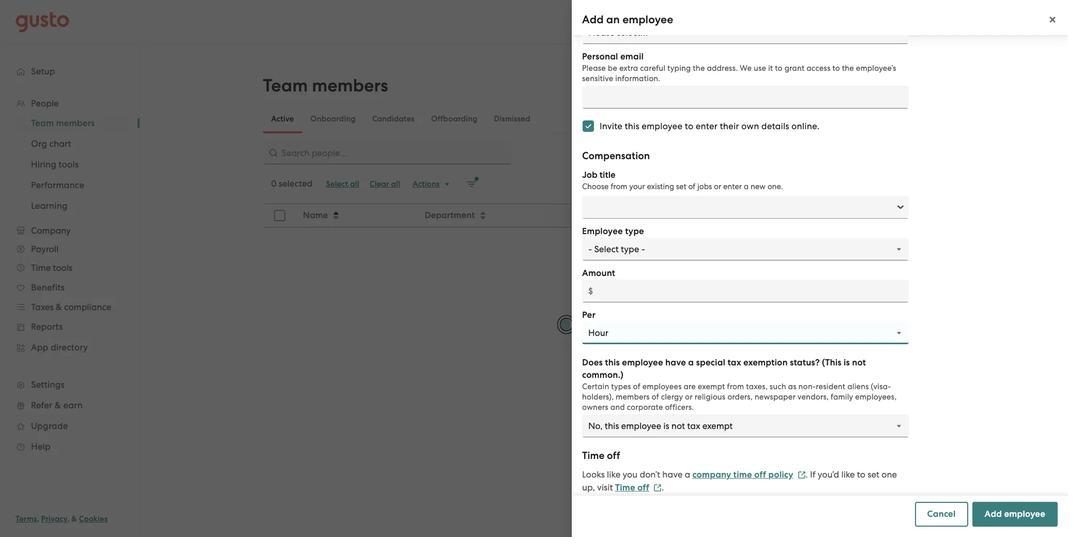 Task type: vqa. For each thing, say whether or not it's contained in the screenshot.
top enter
yes



Task type: describe. For each thing, give the bounding box(es) containing it.
department
[[425, 210, 475, 221]]

from inside does this employee have a special tax exemption status? (this is not common.) certain types of employees are exempt from taxes, such as non-resident aliens (visa- holders), members of clergy or religious orders, newspaper vendors, family employees, owners and corporate officers.
[[727, 382, 744, 391]]

extra
[[619, 64, 638, 73]]

add employee button
[[972, 502, 1058, 527]]

cookies
[[79, 515, 108, 524]]

we
[[740, 64, 752, 73]]

&
[[71, 515, 77, 524]]

1 the from the left
[[693, 64, 705, 73]]

tax
[[728, 357, 741, 368]]

member
[[898, 82, 933, 93]]

0 selected status
[[271, 178, 313, 189]]

. for . if you'd like to set one up, visit
[[806, 470, 808, 480]]

home image
[[16, 12, 69, 32]]

Invite this employee to enter their own details online. checkbox
[[577, 115, 600, 138]]

common.)
[[582, 370, 624, 381]]

to left their on the top
[[685, 121, 694, 131]]

use
[[754, 64, 766, 73]]

2 vertical spatial off
[[638, 482, 650, 493]]

job
[[582, 170, 598, 180]]

add for add employee
[[985, 509, 1002, 520]]

are
[[684, 382, 696, 391]]

up,
[[582, 482, 595, 493]]

officers.
[[665, 403, 694, 412]]

terms
[[16, 515, 37, 524]]

employment type button
[[712, 205, 945, 227]]

clear all
[[370, 179, 400, 189]]

Amount field
[[582, 280, 909, 303]]

add employee
[[985, 509, 1046, 520]]

. if you'd like to set one up, visit
[[582, 470, 897, 493]]

one.
[[768, 182, 783, 191]]

0 vertical spatial members
[[312, 75, 388, 96]]

set inside . if you'd like to set one up, visit
[[868, 470, 880, 480]]

employee for does
[[622, 357, 663, 368]]

a inside "button"
[[866, 82, 872, 93]]

dismissed
[[494, 114, 530, 124]]

1 vertical spatial time
[[615, 482, 635, 493]]

employment type
[[718, 210, 790, 221]]

like inside . if you'd like to set one up, visit
[[842, 470, 855, 480]]

team members tab list
[[263, 104, 946, 133]]

all for select all
[[350, 179, 359, 189]]

details
[[762, 121, 790, 131]]

(visa-
[[871, 382, 891, 391]]

information.
[[615, 74, 661, 83]]

does this employee have a special tax exemption status? (this is not common.) certain types of employees are exempt from taxes, such as non-resident aliens (visa- holders), members of clergy or religious orders, newspaper vendors, family employees, owners and corporate officers.
[[582, 357, 897, 412]]

careful
[[640, 64, 666, 73]]

0 horizontal spatial enter
[[696, 121, 718, 131]]

onboarding
[[311, 114, 356, 124]]

looks
[[582, 470, 605, 480]]

aliens
[[848, 382, 869, 391]]

be
[[608, 64, 617, 73]]

personal
[[582, 51, 618, 62]]

employee
[[582, 226, 623, 237]]

1 horizontal spatial of
[[652, 393, 659, 402]]

have inside does this employee have a special tax exemption status? (this is not common.) certain types of employees are exempt from taxes, such as non-resident aliens (visa- holders), members of clergy or religious orders, newspaper vendors, family employees, owners and corporate officers.
[[666, 357, 686, 368]]

members inside does this employee have a special tax exemption status? (this is not common.) certain types of employees are exempt from taxes, such as non-resident aliens (visa- holders), members of clergy or religious orders, newspaper vendors, family employees, owners and corporate officers.
[[616, 393, 650, 402]]

exempt
[[698, 382, 725, 391]]

their
[[720, 121, 739, 131]]

2 the from the left
[[842, 64, 854, 73]]

add an employee
[[582, 13, 673, 26]]

type for employment type
[[772, 210, 790, 221]]

add for add a team member
[[847, 82, 864, 93]]

amount
[[582, 268, 616, 279]]

status?
[[790, 357, 820, 368]]

or inside job title choose from your existing set of jobs or enter a new one.
[[714, 182, 722, 191]]

online.
[[792, 121, 820, 131]]

existing
[[647, 182, 674, 191]]

one
[[882, 470, 897, 480]]

company time off policy
[[693, 470, 794, 480]]

cookies button
[[79, 513, 108, 525]]

exemption
[[744, 357, 788, 368]]

holders),
[[582, 393, 614, 402]]

types
[[611, 382, 631, 391]]

clear
[[370, 179, 389, 189]]

this for invite
[[625, 121, 640, 131]]

to right it in the right of the page
[[775, 64, 783, 73]]

employee for invite
[[642, 121, 683, 131]]

non-
[[799, 382, 816, 391]]

select all
[[326, 179, 359, 189]]

1 vertical spatial off
[[755, 470, 766, 480]]

title
[[600, 170, 616, 180]]

employee inside button
[[1005, 509, 1046, 520]]

0 selected
[[271, 178, 313, 189]]

add a team member drawer dialog
[[572, 0, 1068, 537]]

you
[[623, 470, 638, 480]]

not
[[852, 357, 866, 368]]

or inside does this employee have a special tax exemption status? (this is not common.) certain types of employees are exempt from taxes, such as non-resident aliens (visa- holders), members of clergy or religious orders, newspaper vendors, family employees, owners and corporate officers.
[[685, 393, 693, 402]]

active
[[271, 114, 294, 124]]

0 vertical spatial off
[[607, 450, 620, 462]]

a inside does this employee have a special tax exemption status? (this is not common.) certain types of employees are exempt from taxes, such as non-resident aliens (visa- holders), members of clergy or religious orders, newspaper vendors, family employees, owners and corporate officers.
[[688, 357, 694, 368]]

selected
[[279, 178, 313, 189]]

your
[[629, 182, 645, 191]]

certain
[[582, 382, 609, 391]]

orders,
[[728, 393, 753, 402]]

looks like you don't have a
[[582, 470, 690, 480]]

company
[[693, 470, 731, 480]]

opens in a new tab image
[[798, 471, 806, 479]]

add a team member button
[[834, 76, 946, 100]]

opens in a new tab image
[[654, 484, 662, 492]]

invite this employee to enter their own details online.
[[600, 121, 820, 131]]

0
[[271, 178, 277, 189]]

name button
[[297, 205, 417, 227]]

to right access
[[833, 64, 840, 73]]

religious
[[695, 393, 726, 402]]

family
[[831, 393, 854, 402]]

invite
[[600, 121, 623, 131]]

no
[[584, 322, 596, 332]]

please
[[582, 64, 606, 73]]



Task type: locate. For each thing, give the bounding box(es) containing it.
team
[[263, 75, 308, 96]]

2 vertical spatial of
[[652, 393, 659, 402]]

and
[[611, 403, 625, 412]]

1 horizontal spatial members
[[616, 393, 650, 402]]

time off
[[582, 450, 620, 462], [615, 482, 650, 493]]

is
[[844, 357, 850, 368]]

vendors,
[[798, 393, 829, 402]]

a left the company
[[685, 470, 690, 480]]

have up employees
[[666, 357, 686, 368]]

, left privacy link
[[37, 515, 39, 524]]

employment
[[718, 210, 770, 221]]

of right types
[[633, 382, 641, 391]]

type inside add a team member drawer dialog
[[625, 226, 644, 237]]

. inside . if you'd like to set one up, visit
[[806, 470, 808, 480]]

visit
[[597, 482, 613, 493]]

active button
[[263, 107, 302, 131]]

of inside job title choose from your existing set of jobs or enter a new one.
[[688, 182, 696, 191]]

0 horizontal spatial members
[[312, 75, 388, 96]]

time
[[582, 450, 605, 462], [615, 482, 635, 493]]

1 vertical spatial .
[[662, 482, 664, 493]]

compensation
[[582, 150, 650, 162]]

employee for add
[[623, 13, 673, 26]]

cancel button
[[915, 502, 968, 527]]

this inside does this employee have a special tax exemption status? (this is not common.) certain types of employees are exempt from taxes, such as non-resident aliens (visa- holders), members of clergy or religious orders, newspaper vendors, family employees, owners and corporate officers.
[[605, 357, 620, 368]]

to left one
[[857, 470, 866, 480]]

1 horizontal spatial off
[[638, 482, 650, 493]]

0 horizontal spatial like
[[607, 470, 621, 480]]

privacy link
[[41, 515, 67, 524]]

from down title
[[611, 182, 628, 191]]

does
[[582, 357, 603, 368]]

off right time
[[755, 470, 766, 480]]

the left employee's on the top right of page
[[842, 64, 854, 73]]

new
[[751, 182, 766, 191]]

team
[[874, 82, 896, 93]]

from inside job title choose from your existing set of jobs or enter a new one.
[[611, 182, 628, 191]]

0 horizontal spatial or
[[685, 393, 693, 402]]

Select all rows on this page checkbox
[[268, 204, 291, 227]]

or right "jobs"
[[714, 182, 722, 191]]

candidates button
[[364, 107, 423, 131]]

or down are
[[685, 393, 693, 402]]

from up orders,
[[727, 382, 744, 391]]

1 all from the left
[[350, 179, 359, 189]]

this up common.)
[[605, 357, 620, 368]]

type for employee type
[[625, 226, 644, 237]]

1 vertical spatial set
[[868, 470, 880, 480]]

terms link
[[16, 515, 37, 524]]

own
[[742, 121, 759, 131]]

enter left new
[[723, 182, 742, 191]]

0 vertical spatial or
[[714, 182, 722, 191]]

a
[[866, 82, 872, 93], [744, 182, 749, 191], [688, 357, 694, 368], [685, 470, 690, 480]]

enter inside job title choose from your existing set of jobs or enter a new one.
[[723, 182, 742, 191]]

type right employee
[[625, 226, 644, 237]]

all
[[350, 179, 359, 189], [391, 179, 400, 189]]

1 vertical spatial type
[[625, 226, 644, 237]]

enter
[[696, 121, 718, 131], [723, 182, 742, 191]]

add inside "button"
[[847, 82, 864, 93]]

special
[[696, 357, 726, 368]]

off left opens in a new tab icon
[[638, 482, 650, 493]]

if
[[810, 470, 816, 480]]

an
[[607, 13, 620, 26]]

1 horizontal spatial .
[[806, 470, 808, 480]]

choose
[[582, 182, 609, 191]]

type inside button
[[772, 210, 790, 221]]

a left special
[[688, 357, 694, 368]]

all for clear all
[[391, 179, 400, 189]]

type
[[772, 210, 790, 221], [625, 226, 644, 237]]

name
[[303, 210, 328, 221]]

1 horizontal spatial type
[[772, 210, 790, 221]]

offboarding
[[431, 114, 478, 124]]

, left &
[[67, 515, 69, 524]]

you'd
[[818, 470, 839, 480]]

members down types
[[616, 393, 650, 402]]

a left the team
[[866, 82, 872, 93]]

a inside job title choose from your existing set of jobs or enter a new one.
[[744, 182, 749, 191]]

set inside job title choose from your existing set of jobs or enter a new one.
[[676, 182, 687, 191]]

. for .
[[662, 482, 664, 493]]

offboarding button
[[423, 107, 486, 131]]

owners
[[582, 403, 609, 412]]

all right clear
[[391, 179, 400, 189]]

1 horizontal spatial time
[[615, 482, 635, 493]]

2 like from the left
[[842, 470, 855, 480]]

time off down "you"
[[615, 482, 650, 493]]

like up visit
[[607, 470, 621, 480]]

. left if
[[806, 470, 808, 480]]

off up looks like you don't have a
[[607, 450, 620, 462]]

1 vertical spatial enter
[[723, 182, 742, 191]]

time off link
[[615, 482, 662, 493]]

2 vertical spatial add
[[985, 509, 1002, 520]]

access
[[807, 64, 831, 73]]

of left "jobs"
[[688, 182, 696, 191]]

employees
[[643, 382, 682, 391]]

1 horizontal spatial enter
[[723, 182, 742, 191]]

0 vertical spatial time
[[582, 450, 605, 462]]

Personal email field
[[582, 86, 909, 109]]

time down "you"
[[615, 482, 635, 493]]

all inside button
[[391, 179, 400, 189]]

0 horizontal spatial set
[[676, 182, 687, 191]]

time up looks
[[582, 450, 605, 462]]

of down employees
[[652, 393, 659, 402]]

. down looks like you don't have a
[[662, 482, 664, 493]]

taxes,
[[746, 382, 768, 391]]

cancel
[[928, 509, 956, 520]]

1 horizontal spatial this
[[625, 121, 640, 131]]

a left new
[[744, 182, 749, 191]]

2 horizontal spatial of
[[688, 182, 696, 191]]

the right typing
[[693, 64, 705, 73]]

1 vertical spatial add
[[847, 82, 864, 93]]

time off up looks
[[582, 450, 620, 462]]

0 vertical spatial of
[[688, 182, 696, 191]]

select all button
[[321, 176, 365, 192]]

0 horizontal spatial type
[[625, 226, 644, 237]]

newspaper
[[755, 393, 796, 402]]

0 vertical spatial time off
[[582, 450, 620, 462]]

1 vertical spatial have
[[663, 470, 683, 480]]

to
[[775, 64, 783, 73], [833, 64, 840, 73], [685, 121, 694, 131], [857, 470, 866, 480]]

2 all from the left
[[391, 179, 400, 189]]

1 horizontal spatial from
[[727, 382, 744, 391]]

1 vertical spatial of
[[633, 382, 641, 391]]

resident
[[816, 382, 846, 391]]

0 horizontal spatial time
[[582, 450, 605, 462]]

team members
[[263, 75, 388, 96]]

0 vertical spatial .
[[806, 470, 808, 480]]

0 horizontal spatial ,
[[37, 515, 39, 524]]

0 vertical spatial enter
[[696, 121, 718, 131]]

grant
[[785, 64, 805, 73]]

1 horizontal spatial ,
[[67, 515, 69, 524]]

like right the you'd at bottom right
[[842, 470, 855, 480]]

clear all button
[[365, 176, 406, 192]]

new notifications image
[[467, 179, 477, 189], [467, 179, 477, 189]]

0 horizontal spatial all
[[350, 179, 359, 189]]

1 , from the left
[[37, 515, 39, 524]]

set left one
[[868, 470, 880, 480]]

1 horizontal spatial like
[[842, 470, 855, 480]]

0 horizontal spatial .
[[662, 482, 664, 493]]

0 vertical spatial type
[[772, 210, 790, 221]]

2 , from the left
[[67, 515, 69, 524]]

have right don't
[[663, 470, 683, 480]]

0 horizontal spatial of
[[633, 382, 641, 391]]

0 horizontal spatial off
[[607, 450, 620, 462]]

add for add an employee
[[582, 13, 604, 26]]

Search people... field
[[263, 142, 511, 164]]

add inside button
[[985, 509, 1002, 520]]

0 horizontal spatial the
[[693, 64, 705, 73]]

employee type
[[582, 226, 644, 237]]

this right invite
[[625, 121, 640, 131]]

0 horizontal spatial from
[[611, 182, 628, 191]]

like
[[607, 470, 621, 480], [842, 470, 855, 480]]

employee's
[[856, 64, 897, 73]]

terms , privacy , & cookies
[[16, 515, 108, 524]]

1 horizontal spatial the
[[842, 64, 854, 73]]

add a team member
[[847, 82, 933, 93]]

0 horizontal spatial add
[[582, 13, 604, 26]]

type down one.
[[772, 210, 790, 221]]

clergy
[[661, 393, 683, 402]]

typing
[[668, 64, 691, 73]]

email
[[621, 51, 644, 62]]

1 horizontal spatial or
[[714, 182, 722, 191]]

department button
[[418, 205, 599, 227]]

select
[[326, 179, 348, 189]]

1 vertical spatial members
[[616, 393, 650, 402]]

0 vertical spatial have
[[666, 357, 686, 368]]

have
[[666, 357, 686, 368], [663, 470, 683, 480]]

account menu element
[[869, 0, 1053, 44]]

as
[[788, 382, 797, 391]]

1 vertical spatial or
[[685, 393, 693, 402]]

2 horizontal spatial off
[[755, 470, 766, 480]]

from
[[611, 182, 628, 191], [727, 382, 744, 391]]

enter left their on the top
[[696, 121, 718, 131]]

set right existing
[[676, 182, 687, 191]]

privacy
[[41, 515, 67, 524]]

add
[[582, 13, 604, 26], [847, 82, 864, 93], [985, 509, 1002, 520]]

employees,
[[856, 393, 897, 402]]

1 horizontal spatial all
[[391, 179, 400, 189]]

1 vertical spatial time off
[[615, 482, 650, 493]]

employee
[[623, 13, 673, 26], [642, 121, 683, 131], [622, 357, 663, 368], [1005, 509, 1046, 520]]

0 horizontal spatial this
[[605, 357, 620, 368]]

0 vertical spatial set
[[676, 182, 687, 191]]

all right select
[[350, 179, 359, 189]]

or
[[714, 182, 722, 191], [685, 393, 693, 402]]

1 horizontal spatial set
[[868, 470, 880, 480]]

no people found
[[584, 322, 653, 332]]

2 horizontal spatial add
[[985, 509, 1002, 520]]

1 horizontal spatial add
[[847, 82, 864, 93]]

members up onboarding button
[[312, 75, 388, 96]]

found
[[629, 322, 653, 332]]

1 vertical spatial this
[[605, 357, 620, 368]]

personal email please be extra careful typing the address. we use it to grant access to the employee's sensitive information.
[[582, 51, 897, 83]]

0 vertical spatial add
[[582, 13, 604, 26]]

onboarding button
[[302, 107, 364, 131]]

all inside button
[[350, 179, 359, 189]]

candidates
[[372, 114, 415, 124]]

employee inside does this employee have a special tax exemption status? (this is not common.) certain types of employees are exempt from taxes, such as non-resident aliens (visa- holders), members of clergy or religious orders, newspaper vendors, family employees, owners and corporate officers.
[[622, 357, 663, 368]]

0 vertical spatial this
[[625, 121, 640, 131]]

1 vertical spatial from
[[727, 382, 744, 391]]

1 like from the left
[[607, 470, 621, 480]]

this for does
[[605, 357, 620, 368]]

0 vertical spatial from
[[611, 182, 628, 191]]

to inside . if you'd like to set one up, visit
[[857, 470, 866, 480]]



